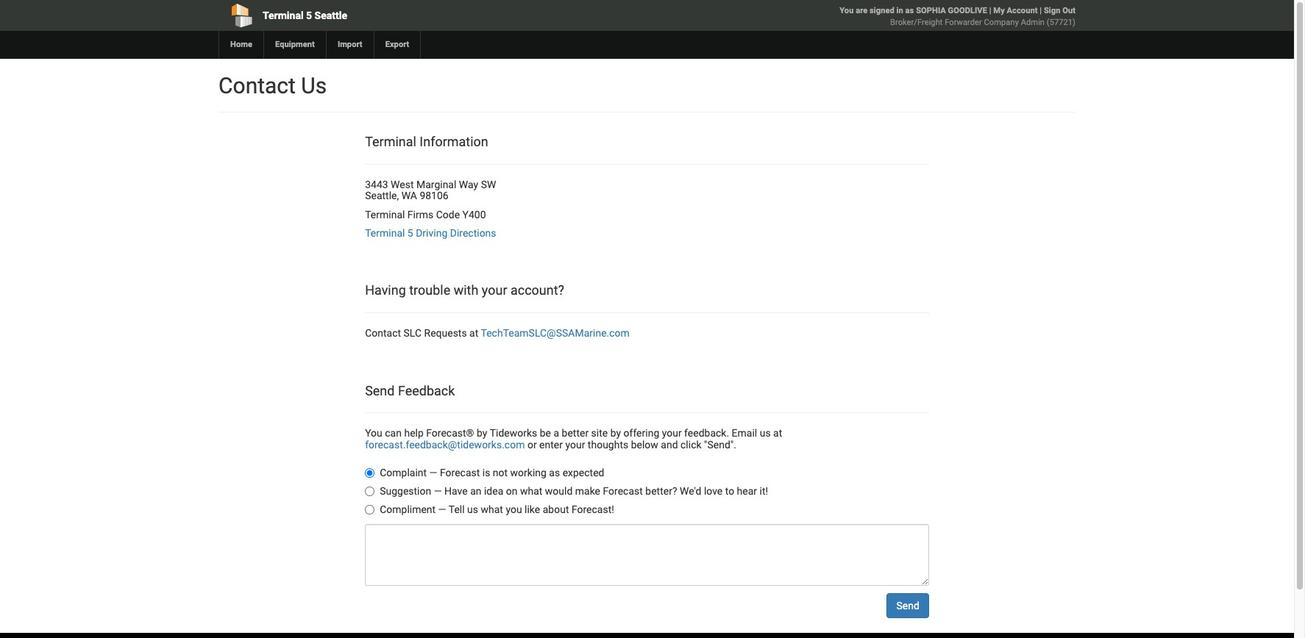 Task type: describe. For each thing, give the bounding box(es) containing it.
0 horizontal spatial at
[[470, 328, 479, 339]]

us inside you can help forecast® by tideworks be a better site by offering your feedback. email us at forecast.feedback@tideworks.com or enter your thoughts below and click "send".
[[760, 428, 771, 440]]

at inside you can help forecast® by tideworks be a better site by offering your feedback. email us at forecast.feedback@tideworks.com or enter your thoughts below and click "send".
[[774, 428, 783, 440]]

goodlive
[[949, 6, 988, 15]]

expected
[[563, 468, 605, 479]]

terminal 5 seattle
[[263, 10, 347, 21]]

sophia
[[917, 6, 947, 15]]

like
[[525, 504, 540, 516]]

with
[[454, 283, 479, 298]]

admin
[[1022, 18, 1045, 27]]

better?
[[646, 486, 678, 498]]

3443 west marginal way sw seattle, wa 98106 terminal firms code y400 terminal 5 driving directions
[[365, 179, 497, 239]]

0 horizontal spatial your
[[482, 283, 508, 298]]

offering
[[624, 428, 660, 440]]

idea
[[484, 486, 504, 498]]

1 by from the left
[[477, 428, 488, 440]]

equipment link
[[264, 31, 326, 59]]

firms
[[408, 209, 434, 221]]

techteamslc@ssamarine.com
[[481, 328, 630, 339]]

you for you can help forecast® by tideworks be a better site by offering your feedback. email us at forecast.feedback@tideworks.com or enter your thoughts below and click "send".
[[365, 428, 383, 440]]

complaint
[[380, 468, 427, 479]]

my account link
[[994, 6, 1038, 15]]

2 | from the left
[[1040, 6, 1042, 15]]

on
[[506, 486, 518, 498]]

1 horizontal spatial what
[[520, 486, 543, 498]]

terminal information
[[365, 134, 489, 149]]

forwarder
[[945, 18, 983, 27]]

sign
[[1044, 6, 1061, 15]]

it!
[[760, 486, 769, 498]]

not
[[493, 468, 508, 479]]

marginal
[[417, 179, 457, 191]]

export
[[385, 40, 410, 49]]

tell
[[449, 504, 465, 516]]

suggestion — have an idea on what would make forecast better? we'd love to hear it!
[[380, 486, 769, 498]]

3443
[[365, 179, 388, 191]]

are
[[856, 6, 868, 15]]

out
[[1063, 6, 1076, 15]]

1 horizontal spatial your
[[566, 439, 586, 451]]

send button
[[887, 594, 930, 619]]

0 horizontal spatial what
[[481, 504, 503, 516]]

we'd
[[680, 486, 702, 498]]

0 horizontal spatial forecast
[[440, 468, 480, 479]]

working
[[511, 468, 547, 479]]

— for forecast
[[430, 468, 438, 479]]

terminal 5 driving directions link
[[365, 227, 497, 239]]

as inside you are signed in as sophia goodlive | my account | sign out broker/freight forwarder company admin (57721)
[[906, 6, 915, 15]]

contact us
[[219, 73, 327, 99]]

to
[[726, 486, 735, 498]]

send for send
[[897, 601, 920, 613]]

seattle
[[315, 10, 347, 21]]

you can help forecast® by tideworks be a better site by offering your feedback. email us at forecast.feedback@tideworks.com or enter your thoughts below and click "send".
[[365, 428, 783, 451]]

98106
[[420, 190, 449, 202]]

or
[[528, 439, 537, 451]]

can
[[385, 428, 402, 440]]

contact for contact slc requests at techteamslc@ssamarine.com
[[365, 328, 401, 339]]

equipment
[[275, 40, 315, 49]]

in
[[897, 6, 904, 15]]

you
[[506, 504, 522, 516]]

way
[[459, 179, 479, 191]]

forecast®
[[426, 428, 475, 440]]

love
[[704, 486, 723, 498]]

techteamslc@ssamarine.com link
[[481, 328, 630, 339]]

below
[[631, 439, 659, 451]]

having trouble with your account?
[[365, 283, 565, 298]]

import
[[338, 40, 363, 49]]



Task type: locate. For each thing, give the bounding box(es) containing it.
0 vertical spatial you
[[840, 6, 854, 15]]

you inside you can help forecast® by tideworks be a better site by offering your feedback. email us at forecast.feedback@tideworks.com or enter your thoughts below and click "send".
[[365, 428, 383, 440]]

you
[[840, 6, 854, 15], [365, 428, 383, 440]]

by
[[477, 428, 488, 440], [611, 428, 621, 440]]

0 horizontal spatial 5
[[306, 10, 312, 21]]

send feedback
[[365, 383, 455, 399]]

west
[[391, 179, 414, 191]]

better
[[562, 428, 589, 440]]

complaint — forecast is not working as expected
[[380, 468, 605, 479]]

send inside button
[[897, 601, 920, 613]]

forecast!
[[572, 504, 615, 516]]

0 vertical spatial contact
[[219, 73, 296, 99]]

you left are
[[840, 6, 854, 15]]

0 horizontal spatial by
[[477, 428, 488, 440]]

and
[[661, 439, 678, 451]]

home link
[[219, 31, 264, 59]]

1 vertical spatial you
[[365, 428, 383, 440]]

you are signed in as sophia goodlive | my account | sign out broker/freight forwarder company admin (57721)
[[840, 6, 1076, 27]]

tideworks
[[490, 428, 538, 440]]

terminal
[[263, 10, 304, 21], [365, 134, 417, 149], [365, 209, 405, 221], [365, 227, 405, 239]]

2 by from the left
[[611, 428, 621, 440]]

your right 'below'
[[662, 428, 682, 440]]

0 horizontal spatial as
[[549, 468, 560, 479]]

slc
[[404, 328, 422, 339]]

home
[[230, 40, 252, 49]]

0 horizontal spatial you
[[365, 428, 383, 440]]

1 horizontal spatial as
[[906, 6, 915, 15]]

1 horizontal spatial forecast
[[603, 486, 643, 498]]

by right site
[[611, 428, 621, 440]]

contact down home link
[[219, 73, 296, 99]]

(57721)
[[1047, 18, 1076, 27]]

1 horizontal spatial contact
[[365, 328, 401, 339]]

you inside you are signed in as sophia goodlive | my account | sign out broker/freight forwarder company admin (57721)
[[840, 6, 854, 15]]

| left sign
[[1040, 6, 1042, 15]]

is
[[483, 468, 491, 479]]

1 vertical spatial as
[[549, 468, 560, 479]]

None text field
[[365, 525, 930, 587]]

trouble
[[409, 283, 451, 298]]

us
[[301, 73, 327, 99]]

us right email
[[760, 428, 771, 440]]

"send".
[[704, 439, 737, 451]]

1 horizontal spatial you
[[840, 6, 854, 15]]

be
[[540, 428, 551, 440]]

forecast.feedback@tideworks.com
[[365, 439, 525, 451]]

— left tell
[[438, 504, 446, 516]]

site
[[592, 428, 608, 440]]

broker/freight
[[891, 18, 943, 27]]

as
[[906, 6, 915, 15], [549, 468, 560, 479]]

|
[[990, 6, 992, 15], [1040, 6, 1042, 15]]

1 vertical spatial what
[[481, 504, 503, 516]]

as up would
[[549, 468, 560, 479]]

help
[[404, 428, 424, 440]]

sw
[[481, 179, 496, 191]]

your right a
[[566, 439, 586, 451]]

— for tell
[[438, 504, 446, 516]]

1 | from the left
[[990, 6, 992, 15]]

what up like
[[520, 486, 543, 498]]

a
[[554, 428, 560, 440]]

have
[[445, 486, 468, 498]]

0 vertical spatial what
[[520, 486, 543, 498]]

contact left slc
[[365, 328, 401, 339]]

account
[[1007, 6, 1038, 15]]

code
[[436, 209, 460, 221]]

1 vertical spatial 5
[[408, 227, 413, 239]]

signed
[[870, 6, 895, 15]]

1 horizontal spatial at
[[774, 428, 783, 440]]

1 horizontal spatial |
[[1040, 6, 1042, 15]]

0 vertical spatial at
[[470, 328, 479, 339]]

5 left seattle
[[306, 10, 312, 21]]

hear
[[737, 486, 758, 498]]

forecast up have
[[440, 468, 480, 479]]

as right in
[[906, 6, 915, 15]]

0 vertical spatial send
[[365, 383, 395, 399]]

feedback
[[398, 383, 455, 399]]

us
[[760, 428, 771, 440], [467, 504, 479, 516]]

0 horizontal spatial us
[[467, 504, 479, 516]]

my
[[994, 6, 1005, 15]]

0 horizontal spatial |
[[990, 6, 992, 15]]

1 vertical spatial contact
[[365, 328, 401, 339]]

1 vertical spatial at
[[774, 428, 783, 440]]

0 vertical spatial as
[[906, 6, 915, 15]]

0 horizontal spatial send
[[365, 383, 395, 399]]

contact slc requests at techteamslc@ssamarine.com
[[365, 328, 630, 339]]

enter
[[540, 439, 563, 451]]

requests
[[424, 328, 467, 339]]

forecast.feedback@tideworks.com link
[[365, 439, 525, 451]]

compliment — tell us what you like about forecast!
[[380, 504, 615, 516]]

1 horizontal spatial by
[[611, 428, 621, 440]]

at right email
[[774, 428, 783, 440]]

about
[[543, 504, 569, 516]]

driving
[[416, 227, 448, 239]]

| left my
[[990, 6, 992, 15]]

y400
[[463, 209, 486, 221]]

would
[[545, 486, 573, 498]]

forecast right make
[[603, 486, 643, 498]]

1 vertical spatial forecast
[[603, 486, 643, 498]]

information
[[420, 134, 489, 149]]

5 down firms
[[408, 227, 413, 239]]

— for have
[[434, 486, 442, 498]]

send
[[365, 383, 395, 399], [897, 601, 920, 613]]

0 horizontal spatial contact
[[219, 73, 296, 99]]

contact for contact us
[[219, 73, 296, 99]]

at right requests
[[470, 328, 479, 339]]

send for send feedback
[[365, 383, 395, 399]]

us right tell
[[467, 504, 479, 516]]

by left tideworks
[[477, 428, 488, 440]]

None radio
[[365, 487, 375, 497], [365, 506, 375, 515], [365, 487, 375, 497], [365, 506, 375, 515]]

feedback.
[[685, 428, 730, 440]]

what down idea
[[481, 504, 503, 516]]

0 vertical spatial —
[[430, 468, 438, 479]]

wa
[[402, 190, 417, 202]]

0 vertical spatial 5
[[306, 10, 312, 21]]

company
[[985, 18, 1019, 27]]

export link
[[374, 31, 421, 59]]

contact
[[219, 73, 296, 99], [365, 328, 401, 339]]

1 vertical spatial —
[[434, 486, 442, 498]]

your right with
[[482, 283, 508, 298]]

email
[[732, 428, 758, 440]]

terminal 5 seattle link
[[219, 0, 563, 31]]

you for you are signed in as sophia goodlive | my account | sign out broker/freight forwarder company admin (57721)
[[840, 6, 854, 15]]

2 vertical spatial —
[[438, 504, 446, 516]]

1 horizontal spatial send
[[897, 601, 920, 613]]

0 vertical spatial forecast
[[440, 468, 480, 479]]

thoughts
[[588, 439, 629, 451]]

— right complaint
[[430, 468, 438, 479]]

1 vertical spatial send
[[897, 601, 920, 613]]

account?
[[511, 283, 565, 298]]

0 vertical spatial us
[[760, 428, 771, 440]]

1 vertical spatial us
[[467, 504, 479, 516]]

having
[[365, 283, 406, 298]]

an
[[470, 486, 482, 498]]

compliment
[[380, 504, 436, 516]]

1 horizontal spatial 5
[[408, 227, 413, 239]]

click
[[681, 439, 702, 451]]

what
[[520, 486, 543, 498], [481, 504, 503, 516]]

5 inside the 3443 west marginal way sw seattle, wa 98106 terminal firms code y400 terminal 5 driving directions
[[408, 227, 413, 239]]

None radio
[[365, 469, 375, 479]]

sign out link
[[1044, 6, 1076, 15]]

you left can
[[365, 428, 383, 440]]

— left have
[[434, 486, 442, 498]]

1 horizontal spatial us
[[760, 428, 771, 440]]

seattle,
[[365, 190, 399, 202]]

—
[[430, 468, 438, 479], [434, 486, 442, 498], [438, 504, 446, 516]]

import link
[[326, 31, 374, 59]]

2 horizontal spatial your
[[662, 428, 682, 440]]

forecast
[[440, 468, 480, 479], [603, 486, 643, 498]]

make
[[575, 486, 601, 498]]

directions
[[450, 227, 497, 239]]

suggestion
[[380, 486, 432, 498]]



Task type: vqa. For each thing, say whether or not it's contained in the screenshot.
PAIRED
no



